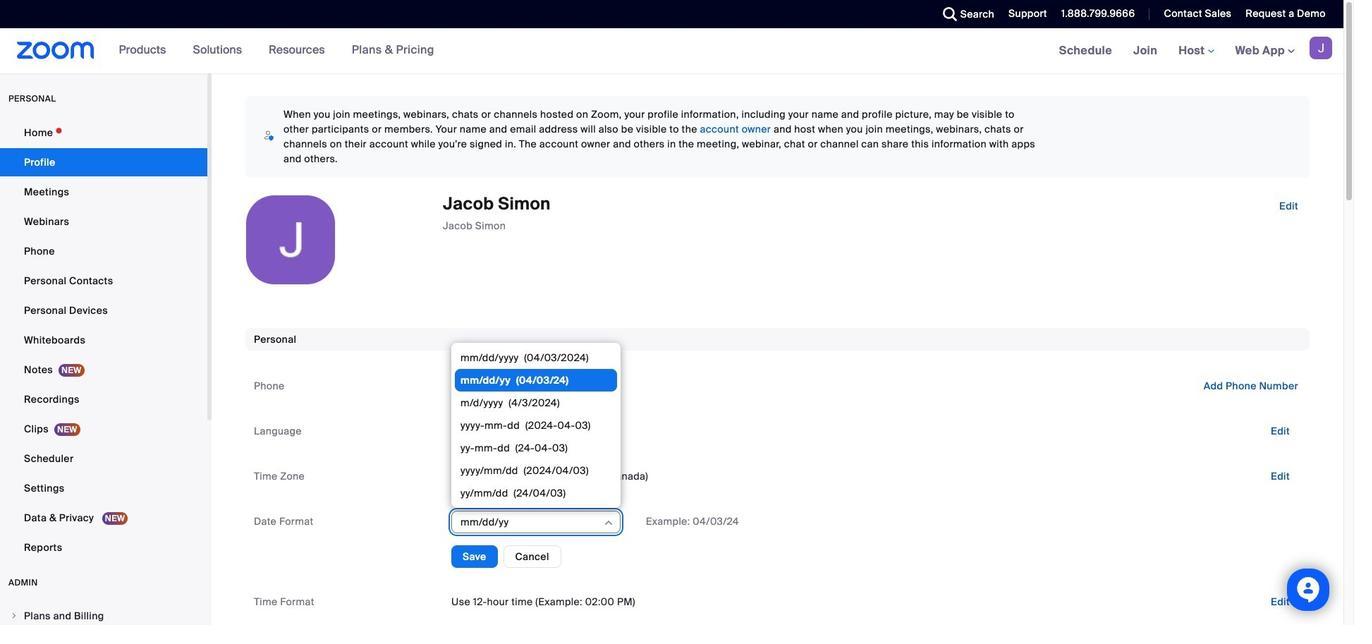 Task type: describe. For each thing, give the bounding box(es) containing it.
user photo image
[[246, 195, 335, 284]]

personal menu menu
[[0, 119, 207, 563]]

profile picture image
[[1310, 37, 1333, 59]]



Task type: locate. For each thing, give the bounding box(es) containing it.
meetings navigation
[[1049, 28, 1344, 74]]

edit user photo image
[[279, 234, 302, 246]]

hide options image
[[603, 517, 614, 529]]

right image
[[10, 612, 18, 620]]

list box
[[455, 347, 617, 625]]

product information navigation
[[108, 28, 445, 73]]

banner
[[0, 28, 1344, 74]]

menu item
[[0, 602, 207, 625]]

zoom logo image
[[17, 42, 94, 59]]



